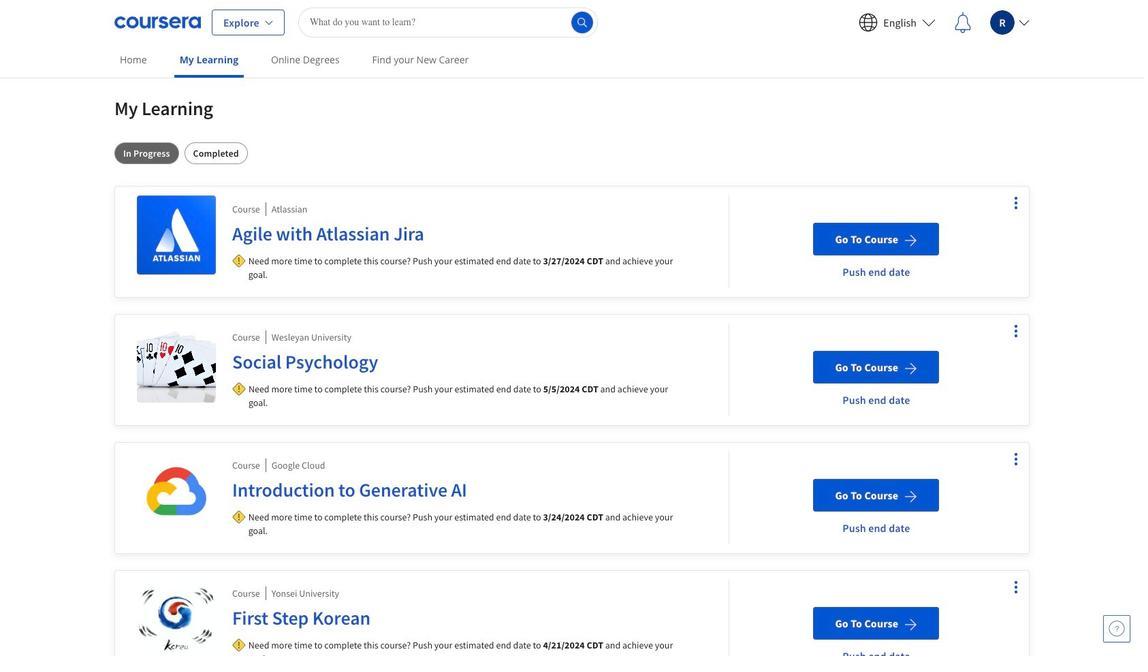 Task type: locate. For each thing, give the bounding box(es) containing it.
help center image
[[1109, 621, 1126, 637]]

introduction to generative ai image
[[137, 452, 216, 531]]

coursera image
[[114, 11, 201, 33]]

None search field
[[298, 7, 598, 37]]

more option for social psychology image
[[1007, 322, 1026, 341]]

more option for agile with atlassian jira image
[[1007, 194, 1026, 213]]

social psychology image
[[137, 324, 216, 403]]

more option for first step korean image
[[1007, 578, 1026, 597]]

tab list
[[114, 142, 1030, 164]]



Task type: vqa. For each thing, say whether or not it's contained in the screenshot.
introduction to generative ai Image
yes



Task type: describe. For each thing, give the bounding box(es) containing it.
What do you want to learn? text field
[[298, 7, 598, 37]]

more option for introduction to generative ai image
[[1007, 450, 1026, 469]]

agile with atlassian jira image
[[137, 196, 216, 275]]

first step korean image
[[137, 580, 216, 656]]



